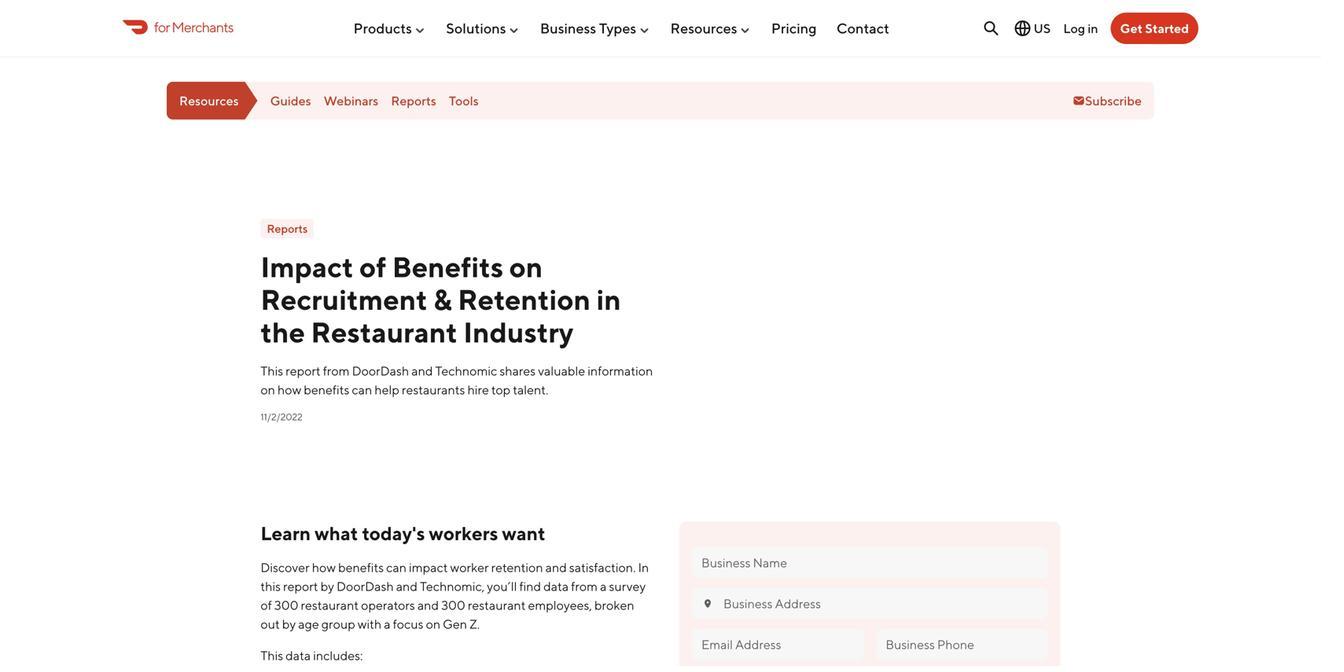 Task type: locate. For each thing, give the bounding box(es) containing it.
and up focus on the left bottom of the page
[[417, 598, 439, 613]]

this inside this report from doordash and technomic shares valuable information on how benefits can help restaurants hire top talent.
[[261, 363, 283, 378]]

want
[[502, 522, 546, 545]]

a down the satisfaction.
[[600, 579, 607, 594]]

0 horizontal spatial by
[[282, 617, 296, 632]]

on
[[509, 250, 543, 284], [261, 382, 275, 397], [426, 617, 440, 632]]

and up operators
[[396, 579, 417, 594]]

benefits down what
[[338, 560, 384, 575]]

discover how benefits can impact worker retention and satisfaction. in this report by  doordash and technomic, you'll find data from a survey of 300 restaurant operators and 300 restaurant employees, broken out by age group with a focus on gen z.
[[261, 560, 649, 632]]

of
[[359, 250, 386, 284], [261, 598, 272, 613]]

0 horizontal spatial how
[[278, 382, 301, 397]]

get
[[1120, 21, 1143, 36]]

of up out
[[261, 598, 272, 613]]

how up 11/2/2022
[[278, 382, 301, 397]]

and
[[411, 363, 433, 378], [545, 560, 567, 575], [396, 579, 417, 594], [417, 598, 439, 613]]

0 vertical spatial resources link
[[670, 13, 751, 43]]

&
[[433, 283, 452, 316]]

reports left tools
[[391, 93, 436, 108]]

restaurant
[[301, 598, 359, 613], [468, 598, 526, 613]]

2 horizontal spatial on
[[509, 250, 543, 284]]

us
[[1034, 21, 1051, 36]]

1 horizontal spatial can
[[386, 560, 407, 575]]

doordash
[[352, 363, 409, 378], [337, 579, 394, 594]]

0 vertical spatial how
[[278, 382, 301, 397]]

by right out
[[282, 617, 296, 632]]

0 vertical spatial can
[[352, 382, 372, 397]]

1 horizontal spatial of
[[359, 250, 386, 284]]

doordash up operators
[[337, 579, 394, 594]]

satisfaction.
[[569, 560, 636, 575]]

in
[[638, 560, 649, 575]]

1 vertical spatial from
[[571, 579, 598, 594]]

products
[[353, 20, 412, 37]]

1 vertical spatial reports link
[[261, 219, 314, 238]]

can left help
[[352, 382, 372, 397]]

1 vertical spatial doordash
[[337, 579, 394, 594]]

with
[[358, 617, 382, 632]]

benefits left help
[[304, 382, 349, 397]]

0 horizontal spatial from
[[323, 363, 350, 378]]

on up industry
[[509, 250, 543, 284]]

in
[[1088, 21, 1098, 36], [596, 283, 621, 316]]

this
[[261, 363, 283, 378], [261, 648, 283, 663]]

0 horizontal spatial can
[[352, 382, 372, 397]]

1 horizontal spatial reports
[[391, 93, 436, 108]]

0 vertical spatial data
[[544, 579, 569, 594]]

out
[[261, 617, 280, 632]]

this report from doordash and technomic shares valuable information on how benefits can help restaurants hire top talent.
[[261, 363, 653, 397]]

1 vertical spatial this
[[261, 648, 283, 663]]

focus
[[393, 617, 423, 632]]

business types link
[[540, 13, 651, 43]]

doordash inside this report from doordash and technomic shares valuable information on how benefits can help restaurants hire top talent.
[[352, 363, 409, 378]]

a
[[600, 579, 607, 594], [384, 617, 391, 632]]

1 this from the top
[[261, 363, 283, 378]]

of inside impact of benefits on recruitment & retention in the restaurant industry
[[359, 250, 386, 284]]

contact
[[837, 20, 889, 37]]

0 vertical spatial doordash
[[352, 363, 409, 378]]

how
[[278, 382, 301, 397], [312, 560, 336, 575]]

group
[[321, 617, 355, 632]]

1 horizontal spatial how
[[312, 560, 336, 575]]

1 vertical spatial resources
[[179, 93, 239, 108]]

in right log in the top right of the page
[[1088, 21, 1098, 36]]

0 horizontal spatial data
[[286, 648, 311, 663]]

pricing
[[771, 20, 817, 37]]

recruitment
[[261, 283, 428, 316]]

on left gen
[[426, 617, 440, 632]]

0 vertical spatial on
[[509, 250, 543, 284]]

for merchants
[[154, 18, 233, 35]]

operators
[[361, 598, 415, 613]]

1 horizontal spatial from
[[571, 579, 598, 594]]

1 horizontal spatial resources
[[670, 20, 737, 37]]

0 vertical spatial by
[[320, 579, 334, 594]]

1 vertical spatial in
[[596, 283, 621, 316]]

of right impact
[[359, 250, 386, 284]]

1 vertical spatial resources link
[[167, 82, 258, 120]]

Email Address email field
[[701, 636, 854, 653]]

restaurant up the group
[[301, 598, 359, 613]]

reports link up impact
[[261, 219, 314, 238]]

benefits
[[304, 382, 349, 397], [338, 560, 384, 575]]

guides
[[270, 93, 311, 108]]

broken
[[594, 598, 634, 613]]

1 horizontal spatial 300
[[441, 598, 465, 613]]

resources link
[[670, 13, 751, 43], [167, 82, 258, 120]]

from
[[323, 363, 350, 378], [571, 579, 598, 594]]

1 vertical spatial reports
[[267, 222, 308, 235]]

z.
[[470, 617, 480, 632]]

0 vertical spatial this
[[261, 363, 283, 378]]

reports link left tools
[[391, 93, 436, 108]]

1 horizontal spatial restaurant
[[468, 598, 526, 613]]

products link
[[353, 13, 426, 43]]

tools
[[449, 93, 479, 108]]

2 vertical spatial on
[[426, 617, 440, 632]]

for merchants link
[[123, 16, 233, 38]]

reports link
[[391, 93, 436, 108], [261, 219, 314, 238]]

impact
[[261, 250, 354, 284]]

this data includes:
[[261, 648, 363, 663]]

learn
[[261, 522, 311, 545]]

reports
[[391, 93, 436, 108], [267, 222, 308, 235]]

age
[[298, 617, 319, 632]]

0 horizontal spatial on
[[261, 382, 275, 397]]

can
[[352, 382, 372, 397], [386, 560, 407, 575]]

data
[[544, 579, 569, 594], [286, 648, 311, 663]]

1 vertical spatial on
[[261, 382, 275, 397]]

0 horizontal spatial reports
[[267, 222, 308, 235]]

0 horizontal spatial 300
[[274, 598, 298, 613]]

0 vertical spatial from
[[323, 363, 350, 378]]

0 horizontal spatial of
[[261, 598, 272, 613]]

report
[[286, 363, 321, 378], [283, 579, 318, 594]]

retention
[[491, 560, 543, 575]]

solutions
[[446, 20, 506, 37]]

on inside impact of benefits on recruitment & retention in the restaurant industry
[[509, 250, 543, 284]]

1 vertical spatial report
[[283, 579, 318, 594]]

0 vertical spatial report
[[286, 363, 321, 378]]

1 vertical spatial of
[[261, 598, 272, 613]]

data down age
[[286, 648, 311, 663]]

talent.
[[513, 382, 548, 397]]

0 horizontal spatial restaurant
[[301, 598, 359, 613]]

1 horizontal spatial resources link
[[670, 13, 751, 43]]

impact of benefits on recruitment & retention in the restaurant industry
[[261, 250, 621, 349]]

0 horizontal spatial in
[[596, 283, 621, 316]]

doordash up help
[[352, 363, 409, 378]]

300
[[274, 598, 298, 613], [441, 598, 465, 613]]

1 horizontal spatial reports link
[[391, 93, 436, 108]]

tools link
[[449, 93, 479, 108]]

0 vertical spatial of
[[359, 250, 386, 284]]

1 vertical spatial can
[[386, 560, 407, 575]]

a right with on the bottom left
[[384, 617, 391, 632]]

1 vertical spatial data
[[286, 648, 311, 663]]

employees,
[[528, 598, 592, 613]]

1 horizontal spatial data
[[544, 579, 569, 594]]

business
[[540, 20, 596, 37]]

300 down this on the left of the page
[[274, 598, 298, 613]]

by up the group
[[320, 579, 334, 594]]

and up restaurants
[[411, 363, 433, 378]]

300 down technomic,
[[441, 598, 465, 613]]

from down the satisfaction.
[[571, 579, 598, 594]]

business types
[[540, 20, 636, 37]]

1 horizontal spatial a
[[600, 579, 607, 594]]

report down discover in the left bottom of the page
[[283, 579, 318, 594]]

1 vertical spatial by
[[282, 617, 296, 632]]

1 vertical spatial benefits
[[338, 560, 384, 575]]

top
[[491, 382, 510, 397]]

0 vertical spatial resources
[[670, 20, 737, 37]]

2 restaurant from the left
[[468, 598, 526, 613]]

by
[[320, 579, 334, 594], [282, 617, 296, 632]]

2 this from the top
[[261, 648, 283, 663]]

log in link
[[1063, 21, 1098, 36]]

report down the the
[[286, 363, 321, 378]]

1 horizontal spatial on
[[426, 617, 440, 632]]

reports up impact
[[267, 222, 308, 235]]

and inside this report from doordash and technomic shares valuable information on how benefits can help restaurants hire top talent.
[[411, 363, 433, 378]]

1 vertical spatial a
[[384, 617, 391, 632]]

resources
[[670, 20, 737, 37], [179, 93, 239, 108]]

from down restaurant
[[323, 363, 350, 378]]

restaurants
[[402, 382, 465, 397]]

Business Address text field
[[723, 595, 1039, 612]]

this down the the
[[261, 363, 283, 378]]

data up employees,
[[544, 579, 569, 594]]

0 horizontal spatial resources
[[179, 93, 239, 108]]

restaurant down you'll
[[468, 598, 526, 613]]

0 vertical spatial benefits
[[304, 382, 349, 397]]

how inside this report from doordash and technomic shares valuable information on how benefits can help restaurants hire top talent.
[[278, 382, 301, 397]]

0 vertical spatial in
[[1088, 21, 1098, 36]]

can left impact
[[386, 560, 407, 575]]

in up information
[[596, 283, 621, 316]]

contact link
[[837, 13, 889, 43]]

this down out
[[261, 648, 283, 663]]

0 vertical spatial a
[[600, 579, 607, 594]]

industry
[[463, 315, 574, 349]]

get started
[[1120, 21, 1189, 36]]

how down what
[[312, 560, 336, 575]]

email icon image
[[1072, 94, 1085, 107]]

on inside this report from doordash and technomic shares valuable information on how benefits can help restaurants hire top talent.
[[261, 382, 275, 397]]

1 vertical spatial how
[[312, 560, 336, 575]]

doordash inside discover how benefits can impact worker retention and satisfaction. in this report by  doordash and technomic, you'll find data from a survey of 300 restaurant operators and 300 restaurant employees, broken out by age group with a focus on gen z.
[[337, 579, 394, 594]]

on up 11/2/2022
[[261, 382, 275, 397]]



Task type: describe. For each thing, give the bounding box(es) containing it.
gen
[[443, 617, 467, 632]]

1 horizontal spatial by
[[320, 579, 334, 594]]

technomic
[[435, 363, 497, 378]]

for
[[154, 18, 170, 35]]

merchants
[[172, 18, 233, 35]]

from inside discover how benefits can impact worker retention and satisfaction. in this report by  doordash and technomic, you'll find data from a survey of 300 restaurant operators and 300 restaurant employees, broken out by age group with a focus on gen z.
[[571, 579, 598, 594]]

what
[[315, 522, 358, 545]]

how inside discover how benefits can impact worker retention and satisfaction. in this report by  doordash and technomic, you'll find data from a survey of 300 restaurant operators and 300 restaurant employees, broken out by age group with a focus on gen z.
[[312, 560, 336, 575]]

this
[[261, 579, 281, 594]]

solutions link
[[446, 13, 520, 43]]

1 horizontal spatial in
[[1088, 21, 1098, 36]]

help
[[375, 382, 399, 397]]

Business Phone text field
[[886, 636, 1039, 653]]

data inside discover how benefits can impact worker retention and satisfaction. in this report by  doordash and technomic, you'll find data from a survey of 300 restaurant operators and 300 restaurant employees, broken out by age group with a focus on gen z.
[[544, 579, 569, 594]]

find
[[519, 579, 541, 594]]

the
[[261, 315, 305, 349]]

from inside this report from doordash and technomic shares valuable information on how benefits can help restaurants hire top talent.
[[323, 363, 350, 378]]

technomic,
[[420, 579, 485, 594]]

valuable
[[538, 363, 585, 378]]

shares
[[500, 363, 536, 378]]

this for impact of benefits on recruitment & retention in the restaurant industry
[[261, 363, 283, 378]]

0 horizontal spatial reports link
[[261, 219, 314, 238]]

in inside impact of benefits on recruitment & retention in the restaurant industry
[[596, 283, 621, 316]]

0 horizontal spatial resources link
[[167, 82, 258, 120]]

guides link
[[270, 93, 311, 108]]

pricing link
[[771, 13, 817, 43]]

on inside discover how benefits can impact worker retention and satisfaction. in this report by  doordash and technomic, you'll find data from a survey of 300 restaurant operators and 300 restaurant employees, broken out by age group with a focus on gen z.
[[426, 617, 440, 632]]

includes:
[[313, 648, 363, 663]]

worker
[[450, 560, 489, 575]]

report inside discover how benefits can impact worker retention and satisfaction. in this report by  doordash and technomic, you'll find data from a survey of 300 restaurant operators and 300 restaurant employees, broken out by age group with a focus on gen z.
[[283, 579, 318, 594]]

impact
[[409, 560, 448, 575]]

webinars link
[[324, 93, 378, 108]]

this for discover how benefits can impact worker retention and satisfaction. in this report by  doordash and technomic, you'll find data from a survey of 300 restaurant operators and 300 restaurant employees, broken out by age group with a focus on gen z.
[[261, 648, 283, 663]]

Business Name text field
[[701, 554, 1039, 571]]

globe line image
[[1013, 19, 1032, 38]]

retention
[[458, 283, 591, 316]]

benefits inside this report from doordash and technomic shares valuable information on how benefits can help restaurants hire top talent.
[[304, 382, 349, 397]]

survey
[[609, 579, 646, 594]]

can inside discover how benefits can impact worker retention and satisfaction. in this report by  doordash and technomic, you'll find data from a survey of 300 restaurant operators and 300 restaurant employees, broken out by age group with a focus on gen z.
[[386, 560, 407, 575]]

location pin image
[[701, 597, 714, 610]]

discover
[[261, 560, 310, 575]]

of inside discover how benefits can impact worker retention and satisfaction. in this report by  doordash and technomic, you'll find data from a survey of 300 restaurant operators and 300 restaurant employees, broken out by age group with a focus on gen z.
[[261, 598, 272, 613]]

information
[[588, 363, 653, 378]]

0 vertical spatial reports link
[[391, 93, 436, 108]]

log in
[[1063, 21, 1098, 36]]

restaurant
[[311, 315, 458, 349]]

benefits
[[392, 250, 503, 284]]

learn what today's workers want
[[261, 522, 546, 545]]

benefits inside discover how benefits can impact worker retention and satisfaction. in this report by  doordash and technomic, you'll find data from a survey of 300 restaurant operators and 300 restaurant employees, broken out by age group with a focus on gen z.
[[338, 560, 384, 575]]

subscribe
[[1085, 93, 1142, 108]]

report inside this report from doordash and technomic shares valuable information on how benefits can help restaurants hire top talent.
[[286, 363, 321, 378]]

can inside this report from doordash and technomic shares valuable information on how benefits can help restaurants hire top talent.
[[352, 382, 372, 397]]

started
[[1145, 21, 1189, 36]]

today's
[[362, 522, 425, 545]]

0 vertical spatial reports
[[391, 93, 436, 108]]

you'll
[[487, 579, 517, 594]]

and up employees,
[[545, 560, 567, 575]]

2 300 from the left
[[441, 598, 465, 613]]

log
[[1063, 21, 1085, 36]]

1 300 from the left
[[274, 598, 298, 613]]

0 horizontal spatial a
[[384, 617, 391, 632]]

webinars
[[324, 93, 378, 108]]

types
[[599, 20, 636, 37]]

workers
[[429, 522, 498, 545]]

get started button
[[1111, 13, 1198, 44]]

1 restaurant from the left
[[301, 598, 359, 613]]

11/2/2022
[[261, 411, 303, 422]]

hire
[[467, 382, 489, 397]]



Task type: vqa. For each thing, say whether or not it's contained in the screenshot.
bottommost Doordash
yes



